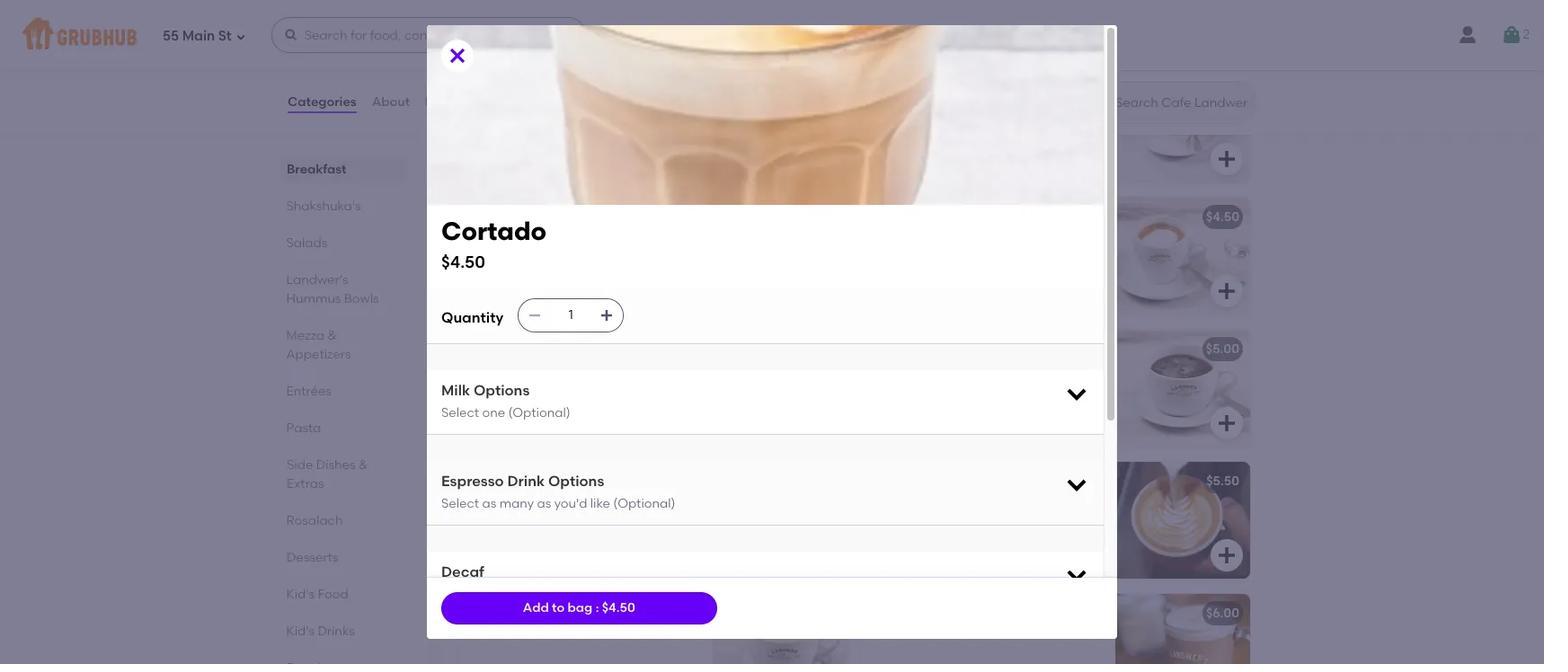 Task type: locate. For each thing, give the bounding box(es) containing it.
categories
[[288, 94, 357, 110]]

1 vertical spatial double
[[943, 210, 987, 225]]

& right the dishes
[[359, 458, 368, 473]]

desserts
[[287, 550, 338, 566]]

shakshuka's tab
[[287, 197, 399, 216]]

2 americano from the left
[[873, 342, 942, 357]]

1 select from the top
[[441, 406, 479, 421]]

select left many
[[441, 497, 479, 512]]

cappuccino
[[470, 606, 547, 621]]

1 vertical spatial select
[[441, 497, 479, 512]]

double
[[931, 77, 975, 93], [943, 210, 987, 225]]

$5.00 for americano
[[804, 342, 837, 357]]

select down milk
[[441, 406, 479, 421]]

americano image
[[713, 330, 848, 447]]

espresso drink options select as many as you'd like (optional)
[[441, 473, 676, 512]]

1 vertical spatial large
[[550, 606, 586, 621]]

$4.50
[[1207, 210, 1240, 225], [441, 252, 485, 272], [602, 600, 636, 616]]

latte image
[[1116, 594, 1251, 664]]

as
[[482, 497, 497, 512], [537, 497, 551, 512]]

(optional) inside espresso drink options select as many as you'd like (optional)
[[613, 497, 676, 512]]

0 vertical spatial single
[[528, 77, 566, 93]]

espresso
[[470, 77, 525, 93], [873, 77, 928, 93], [441, 473, 504, 490]]

landwer's
[[287, 272, 349, 288]]

1 vertical spatial options
[[548, 473, 604, 490]]

0 horizontal spatial $4.50
[[441, 252, 485, 272]]

1 horizontal spatial americano
[[873, 342, 942, 357]]

&
[[328, 328, 338, 343], [359, 458, 368, 473]]

desserts tab
[[287, 548, 399, 567]]

0 vertical spatial double
[[931, 77, 975, 93]]

double for espresso double
[[931, 77, 975, 93]]

svg image
[[447, 45, 468, 67], [814, 148, 835, 170], [814, 281, 835, 302], [1065, 381, 1090, 406], [1217, 413, 1238, 434], [1065, 472, 1090, 497], [814, 545, 835, 566], [1217, 545, 1238, 566], [1065, 562, 1090, 588]]

2 horizontal spatial $4.50
[[1207, 210, 1240, 225]]

svg image
[[1502, 24, 1523, 46], [284, 28, 298, 42], [235, 31, 246, 42], [1217, 148, 1238, 170], [1217, 281, 1238, 302], [528, 308, 542, 323], [600, 308, 614, 323], [814, 413, 835, 434]]

landwer's hummus bowls
[[287, 272, 380, 307]]

1 vertical spatial $4.50
[[441, 252, 485, 272]]

select inside espresso drink options select as many as you'd like (optional)
[[441, 497, 479, 512]]

2 select from the top
[[441, 497, 479, 512]]

cortado button
[[459, 462, 848, 579]]

1 vertical spatial &
[[359, 458, 368, 473]]

0 horizontal spatial americano
[[470, 342, 539, 357]]

1 vertical spatial kid's
[[287, 624, 315, 639]]

2 kid's from the top
[[287, 624, 315, 639]]

hummus
[[287, 291, 342, 307]]

0 vertical spatial large
[[945, 342, 981, 357]]

1 americano from the left
[[470, 342, 539, 357]]

milk
[[441, 382, 470, 399]]

0 horizontal spatial options
[[474, 382, 530, 399]]

1 $5.00 from the left
[[804, 342, 837, 357]]

add to bag : $4.50
[[523, 600, 636, 616]]

as left you'd
[[537, 497, 551, 512]]

decaf
[[441, 563, 484, 580]]

1 kid's from the top
[[287, 587, 315, 602]]

$3.75
[[806, 210, 837, 225]]

options up you'd
[[548, 473, 604, 490]]

you'd
[[554, 497, 587, 512]]

1 macchiato from the left
[[470, 210, 537, 225]]

options up one
[[474, 382, 530, 399]]

1 horizontal spatial options
[[548, 473, 604, 490]]

0 vertical spatial cortado
[[441, 216, 547, 246]]

like
[[590, 497, 610, 512]]

bowls
[[345, 291, 380, 307]]

mezza & appetizers tab
[[287, 326, 399, 364]]

1 horizontal spatial macchiato
[[873, 210, 940, 225]]

2 vertical spatial $4.50
[[602, 600, 636, 616]]

cortado
[[441, 216, 547, 246], [470, 474, 522, 489]]

1 vertical spatial (optional)
[[613, 497, 676, 512]]

0 vertical spatial select
[[441, 406, 479, 421]]

0 horizontal spatial macchiato
[[470, 210, 537, 225]]

single for macchiato single
[[540, 210, 578, 225]]

kid's food
[[287, 587, 349, 602]]

0 horizontal spatial as
[[482, 497, 497, 512]]

1 vertical spatial cortado
[[470, 474, 522, 489]]

Search Cafe Landwer search field
[[1114, 94, 1252, 111]]

rosalach
[[287, 513, 343, 529]]

americano
[[470, 342, 539, 357], [873, 342, 942, 357]]

espresso right $3.50
[[873, 77, 928, 93]]

kid's drinks tab
[[287, 622, 399, 641]]

quantity
[[441, 310, 504, 327]]

options
[[474, 382, 530, 399], [548, 473, 604, 490]]

cortado up many
[[470, 474, 522, 489]]

2 as from the left
[[537, 497, 551, 512]]

search icon image
[[1087, 92, 1109, 113]]

1 horizontal spatial $5.00
[[1206, 342, 1240, 357]]

Input item quantity number field
[[551, 299, 591, 332]]

espresso double
[[873, 77, 975, 93]]

$5.50 button
[[862, 462, 1251, 579]]

kid's
[[287, 587, 315, 602], [287, 624, 315, 639]]

0 vertical spatial options
[[474, 382, 530, 399]]

0 horizontal spatial $5.00
[[804, 342, 837, 357]]

as left many
[[482, 497, 497, 512]]

0 vertical spatial (optional)
[[508, 406, 571, 421]]

kid's left drinks
[[287, 624, 315, 639]]

entrées
[[287, 384, 332, 399]]

rosalach tab
[[287, 512, 399, 530]]

(optional) right like
[[613, 497, 676, 512]]

1 horizontal spatial as
[[537, 497, 551, 512]]

espresso up many
[[441, 473, 504, 490]]

espresso for single
[[470, 77, 525, 93]]

dishes
[[316, 458, 356, 473]]

breakfast
[[287, 162, 347, 177]]

macchiato
[[470, 210, 537, 225], [873, 210, 940, 225]]

add
[[523, 600, 549, 616]]

kid's left food
[[287, 587, 315, 602]]

large
[[945, 342, 981, 357], [550, 606, 586, 621]]

0 vertical spatial &
[[328, 328, 338, 343]]

2 macchiato from the left
[[873, 210, 940, 225]]

svg image inside 2 button
[[1502, 24, 1523, 46]]

1 horizontal spatial &
[[359, 458, 368, 473]]

cortado for cortado
[[470, 474, 522, 489]]

drinks
[[318, 624, 355, 639]]

(optional)
[[508, 406, 571, 421], [613, 497, 676, 512]]

1 horizontal spatial large
[[945, 342, 981, 357]]

mezza & appetizers
[[287, 328, 352, 362]]

single
[[528, 77, 566, 93], [540, 210, 578, 225]]

0 vertical spatial kid's
[[287, 587, 315, 602]]

cortado up quantity
[[441, 216, 547, 246]]

cortado inside cortado button
[[470, 474, 522, 489]]

& inside mezza & appetizers
[[328, 328, 338, 343]]

one
[[482, 406, 505, 421]]

& up appetizers
[[328, 328, 338, 343]]

2 $5.00 from the left
[[1206, 342, 1240, 357]]

about
[[372, 94, 410, 110]]

coffee, etc
[[456, 23, 561, 46]]

americano large image
[[1116, 330, 1251, 447]]

0 horizontal spatial large
[[550, 606, 586, 621]]

breakfast tab
[[287, 160, 399, 179]]

espresso inside espresso drink options select as many as you'd like (optional)
[[441, 473, 504, 490]]

macchiato double image
[[1116, 198, 1251, 315]]

1 horizontal spatial $4.50
[[602, 600, 636, 616]]

$6.00 button
[[862, 594, 1251, 664]]

espresso up reviews
[[470, 77, 525, 93]]

large inside cappuccino large button
[[550, 606, 586, 621]]

entrées tab
[[287, 382, 399, 401]]

0 horizontal spatial (optional)
[[508, 406, 571, 421]]

1 vertical spatial single
[[540, 210, 578, 225]]

1 horizontal spatial (optional)
[[613, 497, 676, 512]]

pasta
[[287, 421, 322, 436]]

landwer's hummus bowls tab
[[287, 271, 399, 308]]

$5.00
[[804, 342, 837, 357], [1206, 342, 1240, 357]]

main
[[182, 28, 215, 44]]

(optional) right one
[[508, 406, 571, 421]]

tab
[[287, 659, 399, 664]]

select
[[441, 406, 479, 421], [441, 497, 479, 512]]

0 horizontal spatial &
[[328, 328, 338, 343]]

milk options select one (optional)
[[441, 382, 571, 421]]

etc
[[530, 23, 561, 46]]

espresso single image
[[713, 66, 848, 183]]

extras
[[287, 477, 324, 492]]

to
[[552, 600, 565, 616]]

kid's for kid's drinks
[[287, 624, 315, 639]]



Task type: describe. For each thing, give the bounding box(es) containing it.
$6.00
[[1207, 606, 1240, 621]]

& inside side dishes & extras
[[359, 458, 368, 473]]

bag
[[568, 600, 593, 616]]

many
[[500, 497, 534, 512]]

americano for americano
[[470, 342, 539, 357]]

kid's drinks
[[287, 624, 355, 639]]

single for espresso single
[[528, 77, 566, 93]]

0 vertical spatial $4.50
[[1207, 210, 1240, 225]]

$4.00
[[1206, 77, 1240, 93]]

:
[[596, 600, 599, 616]]

side dishes & extras
[[287, 458, 368, 492]]

$4.50 inside cortado $4.50
[[441, 252, 485, 272]]

cappuccino image
[[1116, 462, 1251, 579]]

cappuccino large image
[[713, 594, 848, 664]]

americano large
[[873, 342, 981, 357]]

options inside milk options select one (optional)
[[474, 382, 530, 399]]

salads tab
[[287, 234, 399, 253]]

reviews button
[[424, 70, 476, 135]]

kid's food tab
[[287, 585, 399, 604]]

$3.50
[[804, 77, 837, 93]]

(optional) inside milk options select one (optional)
[[508, 406, 571, 421]]

appetizers
[[287, 347, 352, 362]]

cappuccino large
[[470, 606, 586, 621]]

about button
[[371, 70, 411, 135]]

mezza
[[287, 328, 325, 343]]

$5.50
[[1207, 474, 1240, 489]]

espresso for double
[[873, 77, 928, 93]]

cortado $4.50
[[441, 216, 547, 272]]

55 main st
[[163, 28, 232, 44]]

drink
[[508, 473, 545, 490]]

food
[[318, 587, 349, 602]]

55
[[163, 28, 179, 44]]

large for cappuccino large
[[550, 606, 586, 621]]

side
[[287, 458, 313, 473]]

reviews
[[425, 94, 475, 110]]

select inside milk options select one (optional)
[[441, 406, 479, 421]]

2 button
[[1502, 19, 1530, 51]]

cortado for cortado $4.50
[[441, 216, 547, 246]]

cappuccino large button
[[459, 594, 848, 664]]

macchiato for macchiato single
[[470, 210, 537, 225]]

2
[[1523, 27, 1530, 42]]

americano for americano large
[[873, 342, 942, 357]]

salads
[[287, 236, 328, 251]]

espresso for drink
[[441, 473, 504, 490]]

categories button
[[287, 70, 358, 135]]

cortado image
[[713, 462, 848, 579]]

large for americano large
[[945, 342, 981, 357]]

macchiato single
[[470, 210, 578, 225]]

macchiato single image
[[713, 198, 848, 315]]

double for macchiato double
[[943, 210, 987, 225]]

$5.00 for americano large
[[1206, 342, 1240, 357]]

coffee,
[[456, 23, 525, 46]]

main navigation navigation
[[0, 0, 1545, 70]]

options inside espresso drink options select as many as you'd like (optional)
[[548, 473, 604, 490]]

st
[[218, 28, 232, 44]]

espresso single
[[470, 77, 566, 93]]

pasta tab
[[287, 419, 399, 438]]

shakshuka's
[[287, 199, 362, 214]]

espresso double image
[[1116, 66, 1251, 183]]

macchiato for macchiato double
[[873, 210, 940, 225]]

kid's for kid's food
[[287, 587, 315, 602]]

side dishes & extras tab
[[287, 456, 399, 494]]

1 as from the left
[[482, 497, 497, 512]]

macchiato double
[[873, 210, 987, 225]]



Task type: vqa. For each thing, say whether or not it's contained in the screenshot.
DESSERTS tab
yes



